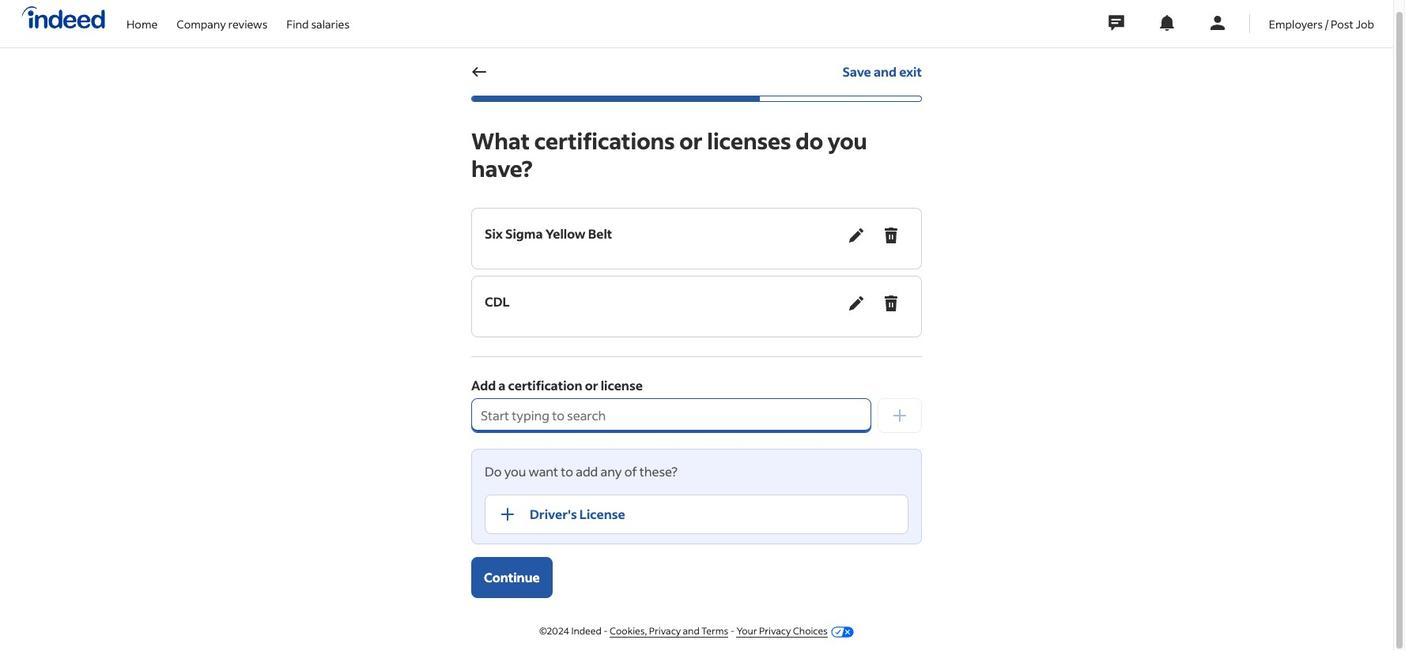 Task type: locate. For each thing, give the bounding box(es) containing it.
privacy right your
[[759, 626, 791, 638]]

and
[[874, 63, 897, 80], [683, 626, 700, 638]]

-
[[604, 626, 608, 638], [731, 626, 735, 638]]

find salaries link
[[287, 0, 350, 44]]

0 vertical spatial or
[[680, 127, 703, 155]]

cookies,
[[610, 626, 647, 638]]

1 vertical spatial and
[[683, 626, 700, 638]]

or down the progress progress bar
[[680, 127, 703, 155]]

progress progress bar
[[471, 96, 922, 102]]

of
[[625, 463, 637, 480]]

1 vertical spatial you
[[504, 463, 526, 480]]

and left 'terms'
[[683, 626, 700, 638]]

©2024
[[540, 626, 570, 638]]

cdl
[[485, 293, 510, 310]]

to
[[561, 463, 573, 480]]

continue button
[[471, 558, 553, 599]]

1 horizontal spatial privacy
[[759, 626, 791, 638]]

1 - from the left
[[604, 626, 608, 638]]

have?
[[471, 154, 533, 183]]

- left your
[[731, 626, 735, 638]]

do you want to add any of these?
[[485, 463, 678, 480]]

find salaries
[[287, 16, 350, 31]]

- right indeed
[[604, 626, 608, 638]]

home
[[127, 16, 158, 31]]

1 vertical spatial or
[[585, 377, 598, 394]]

1 horizontal spatial or
[[680, 127, 703, 155]]

company reviews link
[[177, 0, 268, 44]]

©2024 indeed - cookies, privacy and terms - your privacy choices
[[540, 626, 828, 638]]

licenses
[[707, 127, 791, 155]]

reviews
[[228, 16, 268, 31]]

continue
[[484, 569, 540, 586]]

six
[[485, 225, 503, 242]]

0 vertical spatial and
[[874, 63, 897, 80]]

privacy right cookies,
[[649, 626, 681, 638]]

these?
[[640, 463, 678, 480]]

cdl group
[[485, 286, 909, 327]]

0 horizontal spatial -
[[604, 626, 608, 638]]

0 horizontal spatial privacy
[[649, 626, 681, 638]]

employers / post job link
[[1269, 0, 1375, 44]]

0 horizontal spatial you
[[504, 463, 526, 480]]

employers
[[1269, 16, 1323, 31]]

employers / post job
[[1269, 16, 1375, 31]]

0 horizontal spatial and
[[683, 626, 700, 638]]

or left license
[[585, 377, 598, 394]]

0 vertical spatial you
[[828, 127, 868, 155]]

belt
[[588, 225, 612, 242]]

list item
[[485, 495, 909, 538]]

you right "do"
[[504, 463, 526, 480]]

your
[[737, 626, 757, 638]]

1 horizontal spatial you
[[828, 127, 868, 155]]

and left exit
[[874, 63, 897, 80]]

choices
[[793, 626, 828, 638]]

post
[[1331, 16, 1354, 31]]

1 horizontal spatial and
[[874, 63, 897, 80]]

privacy
[[649, 626, 681, 638], [759, 626, 791, 638]]

save
[[843, 63, 871, 80]]

salaries
[[311, 16, 350, 31]]

Add a certification or license field
[[471, 399, 872, 433]]

find
[[287, 16, 309, 31]]

you right do
[[828, 127, 868, 155]]

add
[[471, 377, 496, 394]]

you inside what certifications or licenses do you have?
[[828, 127, 868, 155]]

job
[[1356, 16, 1375, 31]]

want
[[529, 463, 558, 480]]

your privacy choices link
[[737, 626, 828, 638]]

0 horizontal spatial or
[[585, 377, 598, 394]]

you
[[828, 127, 868, 155], [504, 463, 526, 480]]

cookies, privacy and terms link
[[610, 626, 729, 638]]

/
[[1325, 16, 1329, 31]]

six sigma yellow belt
[[485, 225, 612, 242]]

company reviews
[[177, 16, 268, 31]]

or
[[680, 127, 703, 155], [585, 377, 598, 394]]

1 horizontal spatial -
[[731, 626, 735, 638]]

exit
[[899, 63, 922, 80]]

yellow
[[546, 225, 586, 242]]

save and exit
[[843, 63, 922, 80]]



Task type: describe. For each thing, give the bounding box(es) containing it.
what certifications or licenses do you have?
[[471, 127, 868, 183]]

add
[[576, 463, 598, 480]]

what
[[471, 127, 530, 155]]

six sigma yellow belt group
[[485, 218, 909, 259]]

license
[[601, 377, 643, 394]]

a
[[499, 377, 506, 394]]

2 - from the left
[[731, 626, 735, 638]]

2 privacy from the left
[[759, 626, 791, 638]]

1 privacy from the left
[[649, 626, 681, 638]]

save and exit link
[[843, 55, 922, 89]]

terms
[[702, 626, 729, 638]]

sigma
[[505, 225, 543, 242]]

home link
[[127, 0, 158, 44]]

certification
[[508, 377, 583, 394]]

do
[[485, 463, 502, 480]]

certifications
[[534, 127, 675, 155]]

or inside what certifications or licenses do you have?
[[680, 127, 703, 155]]

indeed
[[571, 626, 602, 638]]

any
[[601, 463, 622, 480]]

add a certification or license
[[471, 377, 643, 394]]

company
[[177, 16, 226, 31]]

do
[[796, 127, 823, 155]]



Task type: vqa. For each thing, say whether or not it's contained in the screenshot.
We
no



